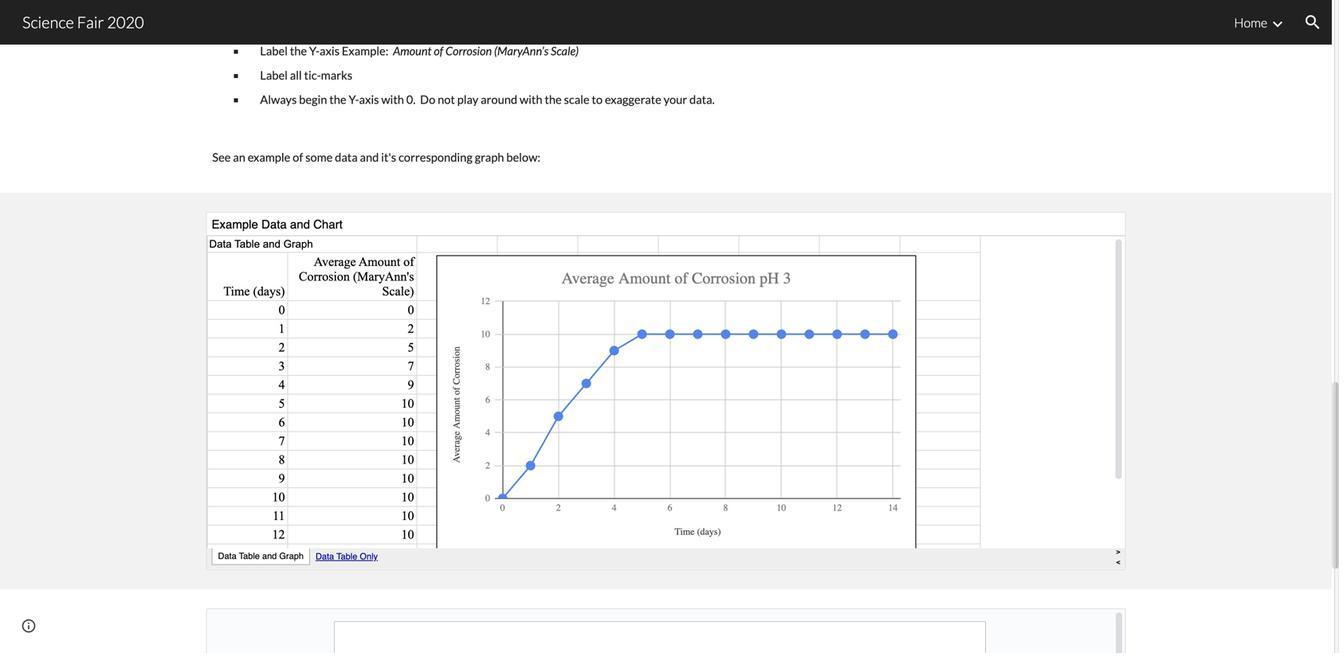 Task type: locate. For each thing, give the bounding box(es) containing it.
1 horizontal spatial of
[[434, 44, 443, 58]]

some
[[305, 150, 333, 164]]

with left 0.
[[381, 92, 404, 106]]

your
[[664, 92, 687, 106]]

0.
[[406, 92, 416, 106]]

1 vertical spatial y-
[[349, 92, 359, 106]]

it's
[[381, 150, 396, 164]]

open spreadsheet, example data and chart in new window image
[[1089, 226, 1103, 240]]

0 vertical spatial of
[[434, 44, 443, 58]]

amount
[[393, 44, 432, 58]]

1 horizontal spatial with
[[520, 92, 543, 106]]

marks
[[321, 68, 352, 82]]

label the y-axis example: amount of corrosion (maryann's scale)
[[260, 44, 579, 58]]

1 vertical spatial label
[[260, 68, 288, 82]]

the
[[290, 44, 307, 58], [329, 92, 346, 106], [545, 92, 562, 106]]

of left some
[[293, 150, 303, 164]]

0 vertical spatial axis
[[320, 44, 340, 58]]

label up label all tic-marks
[[260, 44, 288, 58]]

the down marks
[[329, 92, 346, 106]]

and
[[360, 150, 379, 164]]

with
[[381, 92, 404, 106], [520, 92, 543, 106]]

1 label from the top
[[260, 44, 288, 58]]

label left all
[[260, 68, 288, 82]]

axis left 0.
[[359, 92, 379, 106]]

data.
[[690, 92, 715, 106]]

2 label from the top
[[260, 68, 288, 82]]

0 horizontal spatial the
[[290, 44, 307, 58]]

1 horizontal spatial y-
[[349, 92, 359, 106]]

fair
[[77, 13, 104, 32]]

of
[[434, 44, 443, 58], [293, 150, 303, 164]]

with right around
[[520, 92, 543, 106]]

y- down marks
[[349, 92, 359, 106]]

1 horizontal spatial axis
[[359, 92, 379, 106]]

scale
[[564, 92, 590, 106]]

y- up tic-
[[309, 44, 320, 58]]

0 horizontal spatial with
[[381, 92, 404, 106]]

0 horizontal spatial axis
[[320, 44, 340, 58]]

the up all
[[290, 44, 307, 58]]

0 vertical spatial label
[[260, 44, 288, 58]]

example
[[248, 150, 290, 164]]

of right amount
[[434, 44, 443, 58]]

data
[[335, 150, 358, 164]]

the left scale
[[545, 92, 562, 106]]

1 vertical spatial axis
[[359, 92, 379, 106]]

see
[[212, 150, 231, 164]]

all
[[290, 68, 302, 82]]

0 horizontal spatial of
[[293, 150, 303, 164]]

expand/collapse image
[[1268, 15, 1287, 34]]

graph
[[475, 150, 504, 164]]

science fair 2020 link
[[13, 2, 154, 43]]

label
[[260, 44, 288, 58], [260, 68, 288, 82]]

home
[[1234, 15, 1268, 30]]

label all tic-marks
[[260, 68, 352, 82]]

home link
[[1234, 15, 1268, 30]]

axis
[[320, 44, 340, 58], [359, 92, 379, 106]]

axis up marks
[[320, 44, 340, 58]]

y-
[[309, 44, 320, 58], [349, 92, 359, 106]]

0 horizontal spatial y-
[[309, 44, 320, 58]]

exaggerate
[[605, 92, 662, 106]]

1 horizontal spatial the
[[329, 92, 346, 106]]

0 vertical spatial y-
[[309, 44, 320, 58]]



Task type: vqa. For each thing, say whether or not it's contained in the screenshot.
middle Map
no



Task type: describe. For each thing, give the bounding box(es) containing it.
play
[[457, 92, 479, 106]]

not
[[438, 92, 455, 106]]

(maryann's
[[494, 44, 549, 58]]

tic-
[[304, 68, 321, 82]]

below:
[[506, 150, 541, 164]]

see an example of some data and it's corresponding graph below:
[[212, 150, 541, 164]]

spreadsheet, example data and chart element
[[206, 212, 1126, 571]]

label for label the y-axis example: amount of corrosion (maryann's scale)
[[260, 44, 288, 58]]

corresponding
[[399, 150, 473, 164]]

label for label all tic-marks
[[260, 68, 288, 82]]

begin
[[299, 92, 327, 106]]

do
[[420, 92, 435, 106]]

2 horizontal spatial the
[[545, 92, 562, 106]]

2020
[[107, 13, 144, 32]]

science
[[22, 13, 74, 32]]

corrosion
[[446, 44, 492, 58]]

always
[[260, 92, 297, 106]]

scale)
[[551, 44, 579, 58]]

1 with from the left
[[381, 92, 404, 106]]

around
[[481, 92, 517, 106]]

2 with from the left
[[520, 92, 543, 106]]

1 vertical spatial of
[[293, 150, 303, 164]]

example:
[[342, 44, 389, 58]]

to
[[592, 92, 603, 106]]

document, turnitin instructions-science fair 2020 element
[[206, 609, 1126, 654]]

always begin the y-axis with 0.  do not play around with the scale to exaggerate your data.
[[260, 92, 715, 106]]

an
[[233, 150, 245, 164]]

science fair 2020
[[22, 13, 144, 32]]



